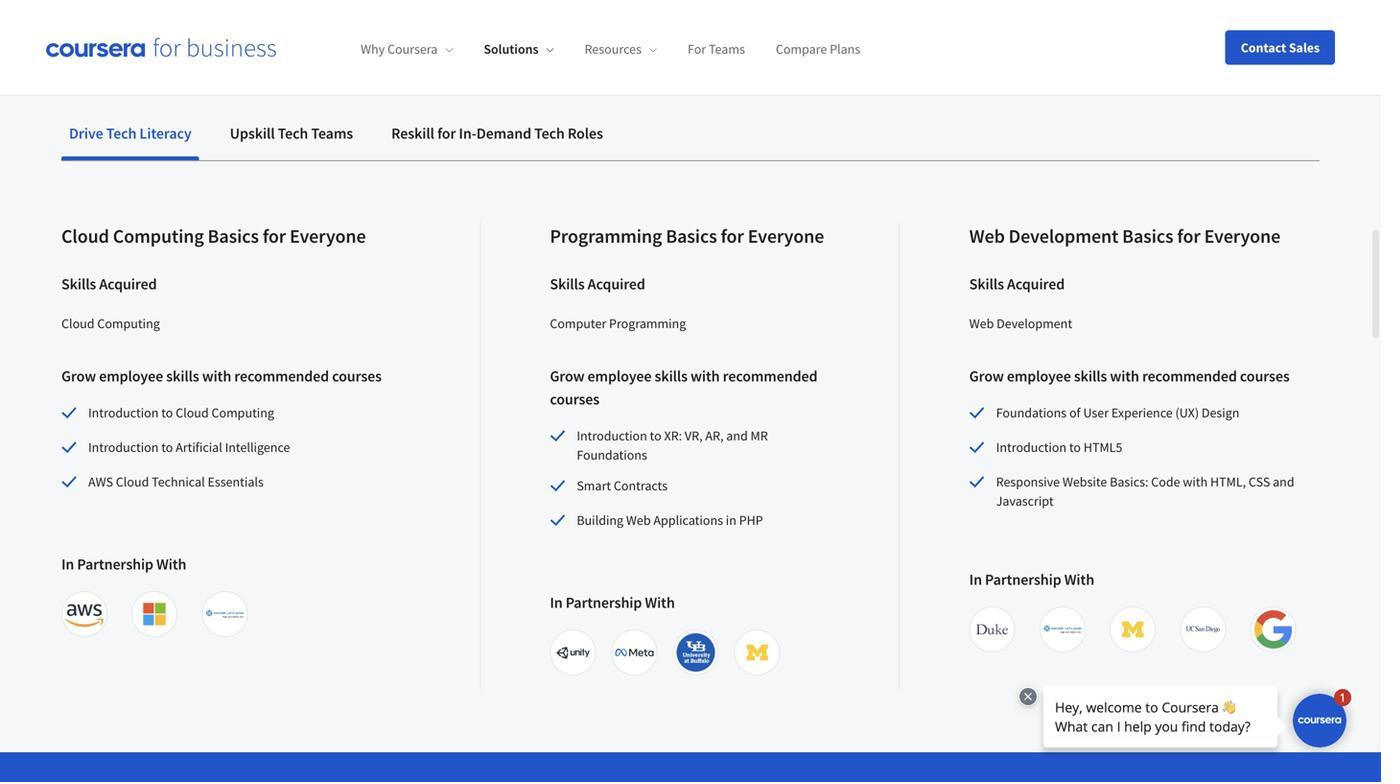 Task type: vqa. For each thing, say whether or not it's contained in the screenshot.
RADIO ITEM
no



Task type: describe. For each thing, give the bounding box(es) containing it.
web development basics for everyone
[[970, 224, 1281, 248]]

50+
[[211, 10, 240, 34]]

in partnership with for web
[[970, 570, 1095, 589]]

university at buffalo image
[[677, 634, 715, 672]]

partnership for web
[[986, 570, 1062, 589]]

introduction to html5
[[997, 439, 1123, 456]]

to for introduction to cloud computing
[[161, 404, 173, 421]]

introduction for introduction to xr: vr, ar, and mr foundations
[[577, 427, 648, 445]]

literacy
[[140, 124, 192, 143]]

to for introduction to artificial intelligence
[[161, 439, 173, 456]]

advanced
[[518, 0, 596, 11]]

web for web development
[[970, 315, 995, 332]]

code
[[1152, 473, 1181, 491]]

develop
[[61, 0, 127, 11]]

1 horizontal spatial tech
[[380, 10, 415, 34]]

3 tech from the left
[[535, 124, 565, 143]]

foundations inside introduction to xr: vr, ar, and mr foundations
[[577, 446, 648, 464]]

in
[[726, 512, 737, 529]]

baseline
[[61, 10, 129, 34]]

development for web development
[[997, 315, 1073, 332]]

contact sales button
[[1226, 30, 1336, 65]]

drive tech literacy button
[[61, 111, 199, 157]]

building web applications in php
[[577, 512, 764, 529]]

with for cloud computing basics for everyone
[[202, 367, 231, 386]]

resources link
[[585, 41, 657, 58]]

grow for web development basics for everyone
[[970, 367, 1005, 386]]

0 vertical spatial programming
[[550, 224, 663, 248]]

compare plans link
[[776, 41, 861, 58]]

why coursera link
[[361, 41, 453, 58]]

employee for computing
[[99, 367, 163, 386]]

assessments
[[895, 0, 997, 11]]

recommended for development
[[1143, 367, 1238, 386]]

basics for cloud
[[208, 224, 259, 248]]

why coursera
[[361, 41, 438, 58]]

content,
[[641, 0, 708, 11]]

and inside introduction to xr: vr, ar, and mr foundations
[[727, 427, 748, 445]]

skills for web
[[1075, 367, 1108, 386]]

meta logo image
[[615, 634, 654, 672]]

0 vertical spatial teams
[[709, 41, 746, 58]]

acquired for programming
[[588, 275, 646, 294]]

0 horizontal spatial ashok leyland logo image
[[206, 595, 244, 634]]

tech for upskill
[[278, 124, 308, 143]]

content tabs tab list
[[61, 111, 1321, 160]]

mr
[[751, 427, 768, 445]]

recommended for basics
[[723, 367, 818, 386]]

microsoft image
[[136, 595, 174, 634]]

introduction for introduction to html5
[[997, 439, 1067, 456]]

programming basics for everyone
[[550, 224, 825, 248]]

with inside the responsive website basics: code with html, css and javascript
[[1184, 473, 1208, 491]]

vr,
[[685, 427, 703, 445]]

courses for programming basics for everyone
[[550, 390, 600, 409]]

applications
[[654, 512, 724, 529]]

grow employee skills with recommended courses for basics
[[550, 367, 818, 409]]

skills for programming basics for everyone
[[550, 275, 585, 294]]

google leader logo image
[[1255, 611, 1293, 649]]

2 vertical spatial computing
[[212, 404, 274, 421]]

for teams
[[688, 41, 746, 58]]

including
[[712, 0, 787, 11]]

across
[[512, 10, 563, 34]]

coursera
[[388, 41, 438, 58]]

in-
[[459, 124, 477, 143]]

contact sales
[[1242, 39, 1321, 56]]

website
[[1063, 473, 1108, 491]]

in partnership with for programming
[[550, 593, 675, 612]]

plans
[[830, 41, 861, 58]]

demand
[[477, 124, 532, 143]]

grow for cloud computing basics for everyone
[[61, 367, 96, 386]]

skills acquired for cloud
[[61, 275, 157, 294]]

and inside the responsive website basics: code with html, css and javascript
[[1274, 473, 1295, 491]]

introduction to xr: vr, ar, and mr foundations
[[577, 427, 768, 464]]

skills acquired for programming
[[550, 275, 646, 294]]

drive
[[336, 10, 376, 34]]

level
[[600, 0, 638, 11]]

smart
[[577, 477, 611, 494]]

html5
[[1084, 439, 1123, 456]]

for
[[688, 41, 706, 58]]

solutions link
[[484, 41, 554, 58]]

grow for programming basics for everyone
[[550, 367, 585, 386]]

entire
[[598, 10, 645, 34]]

skills inside develop high performance tech teams with beginner and advanced level content, including 20+ levelset assessments to measure baseline skills and 50+ skillsets to drive tech proficiency across the entire organization.
[[132, 10, 173, 34]]

javascript
[[997, 493, 1054, 510]]

for teams link
[[688, 41, 746, 58]]

performance
[[170, 0, 273, 11]]

user
[[1084, 404, 1109, 421]]

why
[[361, 41, 385, 58]]

in partnership with for cloud
[[61, 555, 187, 574]]

high
[[131, 0, 166, 11]]

0 horizontal spatial tech
[[277, 0, 312, 11]]

1 horizontal spatial university of michigan image
[[1114, 611, 1153, 649]]

with for computing
[[156, 555, 187, 574]]

acquired for cloud
[[99, 275, 157, 294]]

everyone for cloud computing basics for everyone
[[290, 224, 366, 248]]

courses for web development basics for everyone
[[1241, 367, 1290, 386]]

contact
[[1242, 39, 1287, 56]]

organization.
[[649, 10, 754, 34]]

upskill tech teams
[[230, 124, 353, 143]]

css
[[1249, 473, 1271, 491]]

0 horizontal spatial university of michigan image
[[738, 634, 777, 672]]

php
[[740, 512, 764, 529]]

basics for web
[[1123, 224, 1174, 248]]

the
[[567, 10, 594, 34]]

drive tech literacy tab panel
[[61, 161, 1321, 691]]

web for web development basics for everyone
[[970, 224, 1006, 248]]

1 horizontal spatial foundations
[[997, 404, 1067, 421]]

beginner
[[408, 0, 480, 11]]

technical
[[152, 473, 205, 491]]

teams inside 'button'
[[311, 124, 353, 143]]

introduction for introduction to artificial intelligence
[[88, 439, 159, 456]]



Task type: locate. For each thing, give the bounding box(es) containing it.
1 vertical spatial foundations
[[577, 446, 648, 464]]

skills for web development basics for everyone
[[970, 275, 1005, 294]]

2 tech from the left
[[278, 124, 308, 143]]

introduction for introduction to cloud computing
[[88, 404, 159, 421]]

grow down computer
[[550, 367, 585, 386]]

0 horizontal spatial skills
[[61, 275, 96, 294]]

unity image
[[554, 634, 592, 672]]

grow inside the grow employee skills with recommended courses
[[550, 367, 585, 386]]

1 everyone from the left
[[290, 224, 366, 248]]

tech right drive
[[106, 124, 137, 143]]

grow employee skills with recommended courses
[[61, 367, 382, 386], [550, 367, 818, 409], [970, 367, 1290, 386]]

1 vertical spatial computing
[[97, 315, 160, 332]]

and up solutions
[[484, 0, 514, 11]]

cloud computing
[[61, 315, 160, 332]]

1 basics from the left
[[208, 224, 259, 248]]

drive tech literacy
[[69, 124, 192, 143]]

develop high performance tech teams with beginner and advanced level content, including 20+ levelset assessments to measure baseline skills and 50+ skillsets to drive tech proficiency across the entire organization.
[[61, 0, 1090, 34]]

tech inside button
[[106, 124, 137, 143]]

teams right the upskill
[[311, 124, 353, 143]]

2 horizontal spatial skills acquired
[[970, 275, 1065, 294]]

responsive website basics: code with html, css and javascript
[[997, 473, 1295, 510]]

skills up xr:
[[655, 367, 688, 386]]

xr:
[[665, 427, 682, 445]]

cloud computing basics for everyone
[[61, 224, 366, 248]]

university of michigan image
[[1114, 611, 1153, 649], [738, 634, 777, 672]]

2 horizontal spatial partnership
[[986, 570, 1062, 589]]

skills for cloud
[[166, 367, 199, 386]]

skills for cloud computing basics for everyone
[[61, 275, 96, 294]]

1 horizontal spatial in partnership with
[[550, 593, 675, 612]]

everyone
[[290, 224, 366, 248], [748, 224, 825, 248], [1205, 224, 1281, 248]]

programming right computer
[[609, 315, 686, 332]]

0 horizontal spatial tech
[[106, 124, 137, 143]]

to left xr:
[[650, 427, 662, 445]]

compare plans
[[776, 41, 861, 58]]

partnership up meta logo
[[566, 593, 642, 612]]

2 horizontal spatial basics
[[1123, 224, 1174, 248]]

2 horizontal spatial grow
[[970, 367, 1005, 386]]

1 horizontal spatial skills acquired
[[550, 275, 646, 294]]

duke university image
[[974, 611, 1012, 649]]

0 horizontal spatial basics
[[208, 224, 259, 248]]

programming
[[550, 224, 663, 248], [609, 315, 686, 332]]

1 horizontal spatial basics
[[666, 224, 717, 248]]

3 grow from the left
[[970, 367, 1005, 386]]

solutions
[[484, 41, 539, 58]]

2 recommended from the left
[[723, 367, 818, 386]]

employee down the cloud computing
[[99, 367, 163, 386]]

intelligence
[[225, 439, 290, 456]]

skills acquired up computer
[[550, 275, 646, 294]]

tech right the upskill
[[278, 124, 308, 143]]

tech
[[277, 0, 312, 11], [380, 10, 415, 34]]

2 horizontal spatial recommended
[[1143, 367, 1238, 386]]

courses for cloud computing basics for everyone
[[332, 367, 382, 386]]

partnership up aws image on the bottom left
[[77, 555, 154, 574]]

with for web development basics for everyone
[[1111, 367, 1140, 386]]

0 vertical spatial foundations
[[997, 404, 1067, 421]]

grow down web development
[[970, 367, 1005, 386]]

grow employee skills with recommended courses for computing
[[61, 367, 382, 386]]

1 horizontal spatial everyone
[[748, 224, 825, 248]]

2 basics from the left
[[666, 224, 717, 248]]

proficiency
[[419, 10, 508, 34]]

partnership for programming
[[566, 593, 642, 612]]

0 horizontal spatial partnership
[[77, 555, 154, 574]]

2 horizontal spatial tech
[[535, 124, 565, 143]]

with for basics
[[645, 593, 675, 612]]

1 skills from the left
[[61, 275, 96, 294]]

partnership up duke university icon
[[986, 570, 1062, 589]]

1 horizontal spatial acquired
[[588, 275, 646, 294]]

to inside introduction to xr: vr, ar, and mr foundations
[[650, 427, 662, 445]]

2 employee from the left
[[588, 367, 652, 386]]

essentials
[[208, 473, 264, 491]]

for
[[438, 124, 456, 143], [263, 224, 286, 248], [721, 224, 745, 248], [1178, 224, 1201, 248]]

skills acquired up the cloud computing
[[61, 275, 157, 294]]

to
[[1001, 0, 1017, 11], [316, 10, 332, 34], [161, 404, 173, 421], [650, 427, 662, 445], [161, 439, 173, 456], [1070, 439, 1082, 456]]

tech left roles
[[535, 124, 565, 143]]

ashok leyland logo image right duke university icon
[[1044, 611, 1082, 649]]

programming up computer programming
[[550, 224, 663, 248]]

sales
[[1290, 39, 1321, 56]]

resources
[[585, 41, 642, 58]]

tech
[[106, 124, 137, 143], [278, 124, 308, 143], [535, 124, 565, 143]]

in up duke university icon
[[970, 570, 983, 589]]

measure
[[1021, 0, 1090, 11]]

skills acquired
[[61, 275, 157, 294], [550, 275, 646, 294], [970, 275, 1065, 294]]

0 horizontal spatial acquired
[[99, 275, 157, 294]]

in for cloud computing basics for everyone
[[61, 555, 74, 574]]

development for web development basics for everyone
[[1009, 224, 1119, 248]]

with up foundations of user experience (ux) design
[[1111, 367, 1140, 386]]

employee up the of
[[1008, 367, 1072, 386]]

2 horizontal spatial grow employee skills with recommended courses
[[970, 367, 1290, 386]]

1 horizontal spatial employee
[[588, 367, 652, 386]]

computer
[[550, 315, 607, 332]]

0 horizontal spatial grow
[[61, 367, 96, 386]]

2 horizontal spatial skills
[[970, 275, 1005, 294]]

in up unity icon
[[550, 593, 563, 612]]

web
[[970, 224, 1006, 248], [970, 315, 995, 332], [627, 512, 651, 529]]

with up ar, at the right bottom of page
[[691, 367, 720, 386]]

employee for basics
[[588, 367, 652, 386]]

with inside develop high performance tech teams with beginner and advanced level content, including 20+ levelset assessments to measure baseline skills and 50+ skillsets to drive tech proficiency across the entire organization.
[[369, 0, 404, 11]]

0 vertical spatial web
[[970, 224, 1006, 248]]

teams
[[316, 0, 365, 11]]

recommended for computing
[[234, 367, 329, 386]]

computing
[[113, 224, 204, 248], [97, 315, 160, 332], [212, 404, 274, 421]]

teams
[[709, 41, 746, 58], [311, 124, 353, 143]]

compare
[[776, 41, 828, 58]]

acquired up the cloud computing
[[99, 275, 157, 294]]

computing for cloud computing basics for everyone
[[113, 224, 204, 248]]

tech left teams
[[277, 0, 312, 11]]

grow employee skills with recommended courses up introduction to cloud computing
[[61, 367, 382, 386]]

upskill
[[230, 124, 275, 143]]

2 horizontal spatial in partnership with
[[970, 570, 1095, 589]]

1 horizontal spatial in
[[550, 593, 563, 612]]

and left 50+ at left top
[[176, 10, 207, 34]]

1 horizontal spatial courses
[[550, 390, 600, 409]]

aws cloud technical essentials
[[88, 473, 264, 491]]

smart contracts
[[577, 477, 668, 494]]

basics:
[[1110, 473, 1149, 491]]

2 skills from the left
[[550, 275, 585, 294]]

1 recommended from the left
[[234, 367, 329, 386]]

3 recommended from the left
[[1143, 367, 1238, 386]]

of
[[1070, 404, 1081, 421]]

1 horizontal spatial recommended
[[723, 367, 818, 386]]

in up aws image on the bottom left
[[61, 555, 74, 574]]

reskill for in-demand tech roles
[[392, 124, 603, 143]]

grow employee skills with recommended courses up the vr,
[[550, 367, 818, 409]]

0 horizontal spatial courses
[[332, 367, 382, 386]]

skills up 'coursera for business' image
[[132, 10, 173, 34]]

1 employee from the left
[[99, 367, 163, 386]]

upskill tech teams button
[[222, 111, 361, 157]]

acquired up web development
[[1008, 275, 1065, 294]]

3 basics from the left
[[1123, 224, 1174, 248]]

0 horizontal spatial everyone
[[290, 224, 366, 248]]

computer programming
[[550, 315, 686, 332]]

1 acquired from the left
[[99, 275, 157, 294]]

grow employee skills with recommended courses for development
[[970, 367, 1290, 386]]

1 tech from the left
[[106, 124, 137, 143]]

experience
[[1112, 404, 1173, 421]]

2 grow from the left
[[550, 367, 585, 386]]

for inside 'button'
[[438, 124, 456, 143]]

html,
[[1211, 473, 1247, 491]]

coursera for business image
[[46, 38, 276, 57]]

design
[[1202, 404, 1240, 421]]

skills acquired for web
[[970, 275, 1065, 294]]

responsive
[[997, 473, 1061, 491]]

skillsets
[[244, 10, 312, 34]]

uc san diego image
[[1185, 611, 1223, 649]]

1 horizontal spatial grow
[[550, 367, 585, 386]]

2 horizontal spatial with
[[1065, 570, 1095, 589]]

skills
[[61, 275, 96, 294], [550, 275, 585, 294], [970, 275, 1005, 294]]

0 horizontal spatial with
[[156, 555, 187, 574]]

with
[[369, 0, 404, 11], [202, 367, 231, 386], [691, 367, 720, 386], [1111, 367, 1140, 386], [1184, 473, 1208, 491]]

employee inside the grow employee skills with recommended courses
[[588, 367, 652, 386]]

3 employee from the left
[[1008, 367, 1072, 386]]

0 horizontal spatial in
[[61, 555, 74, 574]]

1 horizontal spatial ashok leyland logo image
[[1044, 611, 1082, 649]]

acquired up computer programming
[[588, 275, 646, 294]]

tech up why coursera
[[380, 10, 415, 34]]

skills up the cloud computing
[[61, 275, 96, 294]]

courses inside the grow employee skills with recommended courses
[[550, 390, 600, 409]]

1 grow employee skills with recommended courses from the left
[[61, 367, 382, 386]]

2 acquired from the left
[[588, 275, 646, 294]]

to left measure
[[1001, 0, 1017, 11]]

0 horizontal spatial recommended
[[234, 367, 329, 386]]

2 skills acquired from the left
[[550, 275, 646, 294]]

reskill
[[392, 124, 435, 143]]

3 everyone from the left
[[1205, 224, 1281, 248]]

skills up web development
[[970, 275, 1005, 294]]

ashok leyland logo image right microsoft image
[[206, 595, 244, 634]]

cloud
[[61, 224, 109, 248], [61, 315, 95, 332], [176, 404, 209, 421], [116, 473, 149, 491]]

1 vertical spatial programming
[[609, 315, 686, 332]]

acquired
[[99, 275, 157, 294], [588, 275, 646, 294], [1008, 275, 1065, 294]]

in partnership with up duke university icon
[[970, 570, 1095, 589]]

to for introduction to html5
[[1070, 439, 1082, 456]]

to left artificial
[[161, 439, 173, 456]]

1 horizontal spatial tech
[[278, 124, 308, 143]]

university of michigan image right university at buffalo icon
[[738, 634, 777, 672]]

skills
[[132, 10, 173, 34], [166, 367, 199, 386], [655, 367, 688, 386], [1075, 367, 1108, 386]]

skills up user
[[1075, 367, 1108, 386]]

1 horizontal spatial teams
[[709, 41, 746, 58]]

with right code
[[1184, 473, 1208, 491]]

levelset
[[823, 0, 891, 11]]

3 skills from the left
[[970, 275, 1005, 294]]

employee down computer programming
[[588, 367, 652, 386]]

introduction to cloud computing
[[88, 404, 274, 421]]

to up introduction to artificial intelligence
[[161, 404, 173, 421]]

0 vertical spatial development
[[1009, 224, 1119, 248]]

partnership for cloud
[[77, 555, 154, 574]]

web development
[[970, 315, 1073, 332]]

with for development
[[1065, 570, 1095, 589]]

0 horizontal spatial skills acquired
[[61, 275, 157, 294]]

1 horizontal spatial grow employee skills with recommended courses
[[550, 367, 818, 409]]

20+
[[791, 0, 819, 11]]

with
[[156, 555, 187, 574], [1065, 570, 1095, 589], [645, 593, 675, 612]]

teams right for
[[709, 41, 746, 58]]

skills acquired up web development
[[970, 275, 1065, 294]]

skills up computer
[[550, 275, 585, 294]]

recommended up mr
[[723, 367, 818, 386]]

grow down the cloud computing
[[61, 367, 96, 386]]

computing for cloud computing
[[97, 315, 160, 332]]

in for web development basics for everyone
[[970, 570, 983, 589]]

grow employee skills with recommended courses up foundations of user experience (ux) design
[[970, 367, 1290, 386]]

partnership
[[77, 555, 154, 574], [986, 570, 1062, 589], [566, 593, 642, 612]]

and right css
[[1274, 473, 1295, 491]]

1 vertical spatial web
[[970, 315, 995, 332]]

aws
[[88, 473, 113, 491]]

1 horizontal spatial skills
[[550, 275, 585, 294]]

roles
[[568, 124, 603, 143]]

foundations
[[997, 404, 1067, 421], [577, 446, 648, 464]]

reskill for in-demand tech roles button
[[384, 111, 611, 157]]

introduction to artificial intelligence
[[88, 439, 290, 456]]

0 vertical spatial computing
[[113, 224, 204, 248]]

grow
[[61, 367, 96, 386], [550, 367, 585, 386], [970, 367, 1005, 386]]

1 skills acquired from the left
[[61, 275, 157, 294]]

2 grow employee skills with recommended courses from the left
[[550, 367, 818, 409]]

2 everyone from the left
[[748, 224, 825, 248]]

in partnership with up microsoft image
[[61, 555, 187, 574]]

in for programming basics for everyone
[[550, 593, 563, 612]]

(ux)
[[1176, 404, 1200, 421]]

2 vertical spatial web
[[627, 512, 651, 529]]

2 horizontal spatial everyone
[[1205, 224, 1281, 248]]

0 horizontal spatial employee
[[99, 367, 163, 386]]

to left the html5
[[1070, 439, 1082, 456]]

recommended up (ux)
[[1143, 367, 1238, 386]]

to left drive
[[316, 10, 332, 34]]

with up introduction to cloud computing
[[202, 367, 231, 386]]

with inside the grow employee skills with recommended courses
[[691, 367, 720, 386]]

0 horizontal spatial teams
[[311, 124, 353, 143]]

drive
[[69, 124, 103, 143]]

1 horizontal spatial partnership
[[566, 593, 642, 612]]

recommended up intelligence
[[234, 367, 329, 386]]

3 grow employee skills with recommended courses from the left
[[970, 367, 1290, 386]]

0 horizontal spatial grow employee skills with recommended courses
[[61, 367, 382, 386]]

3 acquired from the left
[[1008, 275, 1065, 294]]

in partnership with
[[61, 555, 187, 574], [970, 570, 1095, 589], [550, 593, 675, 612]]

with for programming basics for everyone
[[691, 367, 720, 386]]

acquired for web
[[1008, 275, 1065, 294]]

skills up introduction to cloud computing
[[166, 367, 199, 386]]

everyone for web development basics for everyone
[[1205, 224, 1281, 248]]

with up why coursera
[[369, 0, 404, 11]]

0 horizontal spatial foundations
[[577, 446, 648, 464]]

foundations left the of
[[997, 404, 1067, 421]]

artificial
[[176, 439, 222, 456]]

building
[[577, 512, 624, 529]]

development
[[1009, 224, 1119, 248], [997, 315, 1073, 332]]

2 horizontal spatial acquired
[[1008, 275, 1065, 294]]

employee for development
[[1008, 367, 1072, 386]]

aws image
[[65, 595, 104, 634]]

1 horizontal spatial with
[[645, 593, 675, 612]]

3 skills acquired from the left
[[970, 275, 1065, 294]]

skills for programming
[[655, 367, 688, 386]]

to for introduction to xr: vr, ar, and mr foundations
[[650, 427, 662, 445]]

1 vertical spatial teams
[[311, 124, 353, 143]]

contracts
[[614, 477, 668, 494]]

2 horizontal spatial in
[[970, 570, 983, 589]]

ashok leyland logo image
[[206, 595, 244, 634], [1044, 611, 1082, 649]]

0 horizontal spatial in partnership with
[[61, 555, 187, 574]]

foundations up smart contracts
[[577, 446, 648, 464]]

and left mr
[[727, 427, 748, 445]]

foundations of user experience (ux) design
[[997, 404, 1240, 421]]

2 horizontal spatial employee
[[1008, 367, 1072, 386]]

1 grow from the left
[[61, 367, 96, 386]]

2 horizontal spatial courses
[[1241, 367, 1290, 386]]

ar,
[[706, 427, 724, 445]]

tech for drive
[[106, 124, 137, 143]]

in partnership with up meta logo
[[550, 593, 675, 612]]

university of michigan image left uc san diego icon on the bottom of the page
[[1114, 611, 1153, 649]]

1 vertical spatial development
[[997, 315, 1073, 332]]

introduction inside introduction to xr: vr, ar, and mr foundations
[[577, 427, 648, 445]]



